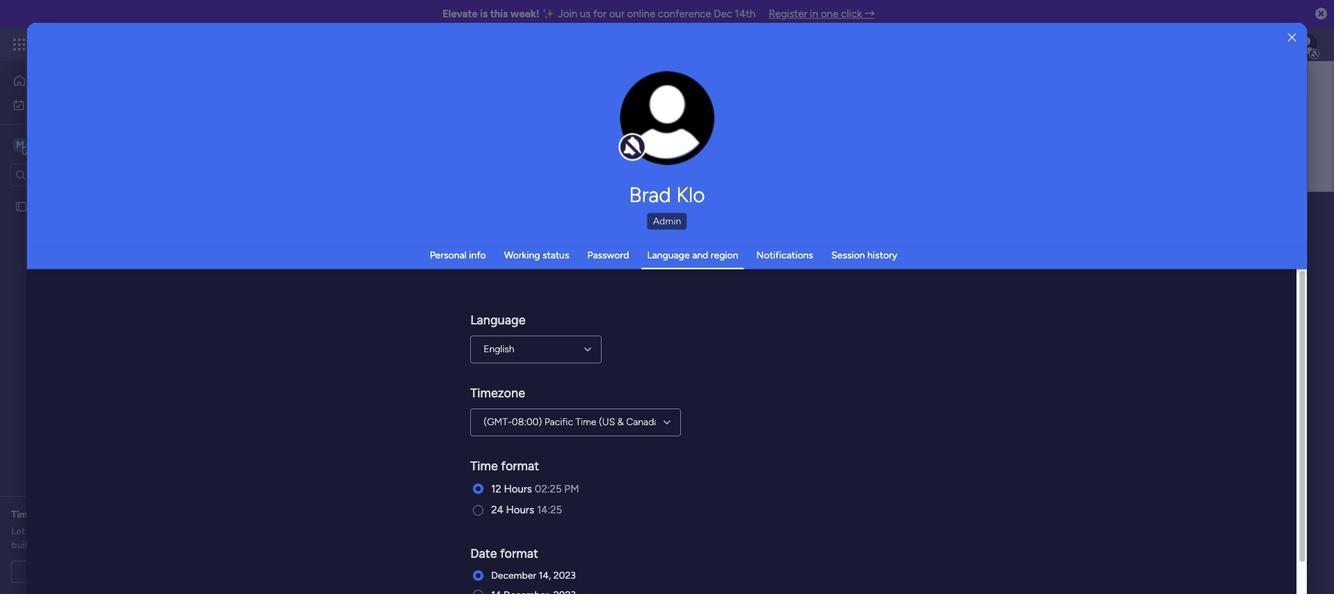 Task type: locate. For each thing, give the bounding box(es) containing it.
hours right 12
[[504, 483, 532, 495]]

1 horizontal spatial time
[[471, 458, 498, 474]]

main
[[32, 138, 56, 151]]

session
[[831, 249, 865, 261]]

workspace up english
[[482, 314, 529, 326]]

brad klo button
[[476, 182, 858, 207]]

hours right "24"
[[506, 504, 534, 517]]

0 vertical spatial time
[[576, 416, 597, 428]]

option
[[0, 194, 177, 197]]

change
[[638, 126, 669, 136]]

0 vertical spatial for
[[593, 8, 607, 20]]

time up 12
[[471, 458, 498, 474]]

working status
[[504, 249, 569, 261]]

for inside "time for an expert review let our experts review what you've built so far. free of charge"
[[36, 509, 49, 521]]

and left region
[[692, 249, 708, 261]]

canada)
[[627, 416, 663, 428]]

1 horizontal spatial for
[[593, 8, 607, 20]]

in
[[810, 8, 818, 20], [454, 314, 461, 326]]

08:00)
[[512, 416, 542, 428]]

1 horizontal spatial and
[[692, 249, 708, 261]]

02:25
[[535, 483, 562, 495]]

0 horizontal spatial workspace
[[59, 138, 114, 151]]

14:25
[[537, 504, 562, 517]]

review up what
[[96, 509, 126, 521]]

0 horizontal spatial this
[[464, 314, 480, 326]]

list box
[[0, 192, 177, 406]]

0 vertical spatial hours
[[504, 483, 532, 495]]

elevate is this week! ✨ join us for our online conference dec 14th
[[442, 8, 756, 20]]

time inside "time for an expert review let our experts review what you've built so far. free of charge"
[[11, 509, 33, 521]]

language for language and region
[[647, 249, 690, 261]]

0 horizontal spatial for
[[36, 509, 49, 521]]

1 vertical spatial workspace
[[482, 314, 529, 326]]

1 vertical spatial format
[[500, 546, 539, 561]]

admin
[[653, 215, 681, 227]]

workspace up the search in workspace field
[[59, 138, 114, 151]]

notifications link
[[757, 249, 813, 261]]

0 vertical spatial this
[[490, 8, 508, 20]]

m
[[16, 139, 24, 151]]

2 vertical spatial time
[[11, 509, 33, 521]]

0 vertical spatial and
[[692, 249, 708, 261]]

my
[[31, 98, 44, 110]]

for right us
[[593, 8, 607, 20]]

workspace
[[59, 138, 114, 151], [482, 314, 529, 326]]

close image
[[1288, 32, 1296, 43]]

in left one
[[810, 8, 818, 20]]

home button
[[8, 70, 150, 92]]

1 vertical spatial in
[[454, 314, 461, 326]]

our
[[609, 8, 625, 20], [28, 526, 42, 538]]

session history
[[831, 249, 897, 261]]

1 vertical spatial for
[[36, 509, 49, 521]]

1 vertical spatial and
[[295, 314, 311, 326]]

0 horizontal spatial our
[[28, 526, 42, 538]]

2 horizontal spatial time
[[576, 416, 597, 428]]

for left an on the left of page
[[36, 509, 49, 521]]

review
[[96, 509, 126, 521], [79, 526, 108, 538]]

0 vertical spatial format
[[501, 458, 540, 474]]

join
[[558, 8, 577, 20]]

0 vertical spatial review
[[96, 509, 126, 521]]

boards
[[262, 314, 292, 326]]

notifications
[[757, 249, 813, 261]]

Search in workspace field
[[29, 167, 116, 183]]

history
[[867, 249, 897, 261]]

time left '(us'
[[576, 416, 597, 428]]

format up 12 hours 02:25 pm at the bottom left of the page
[[501, 458, 540, 474]]

0 horizontal spatial and
[[295, 314, 311, 326]]

december
[[491, 570, 537, 582]]

our left online
[[609, 8, 625, 20]]

timezone
[[471, 385, 525, 401]]

this right recently
[[464, 314, 480, 326]]

1 vertical spatial our
[[28, 526, 42, 538]]

for
[[593, 8, 607, 20], [36, 509, 49, 521]]

(us
[[599, 416, 615, 428]]

→
[[865, 8, 875, 20]]

time up let
[[11, 509, 33, 521]]

1 vertical spatial review
[[79, 526, 108, 538]]

format up 'december'
[[500, 546, 539, 561]]

language
[[647, 249, 690, 261], [471, 312, 526, 328]]

time
[[576, 416, 597, 428], [471, 458, 498, 474], [11, 509, 33, 521]]

and right boards
[[295, 314, 311, 326]]

12 hours 02:25 pm
[[491, 483, 579, 495]]

0 horizontal spatial language
[[471, 312, 526, 328]]

(gmt-
[[484, 416, 512, 428]]

1 vertical spatial time
[[471, 458, 498, 474]]

1 vertical spatial hours
[[506, 504, 534, 517]]

this
[[490, 8, 508, 20], [464, 314, 480, 326]]

date
[[471, 546, 497, 561]]

work
[[46, 98, 68, 110]]

(gmt-08:00) pacific time (us & canada)
[[484, 416, 663, 428]]

2023
[[554, 570, 576, 582]]

what
[[110, 526, 132, 538]]

✨
[[542, 8, 555, 20]]

charge
[[95, 540, 125, 552]]

language and region
[[647, 249, 738, 261]]

1 horizontal spatial language
[[647, 249, 690, 261]]

None field
[[344, 198, 1278, 228]]

0 horizontal spatial in
[[454, 314, 461, 326]]

0 vertical spatial workspace
[[59, 138, 114, 151]]

home
[[32, 74, 59, 86]]

language down admin
[[647, 249, 690, 261]]

format
[[501, 458, 540, 474], [500, 546, 539, 561]]

brad
[[629, 182, 671, 207]]

you've
[[134, 526, 162, 538]]

info
[[469, 249, 486, 261]]

personal info link
[[430, 249, 486, 261]]

is
[[480, 8, 488, 20]]

time format
[[471, 458, 540, 474]]

0 vertical spatial our
[[609, 8, 625, 20]]

our up so at the left of the page
[[28, 526, 42, 538]]

dashboards
[[313, 314, 364, 326]]

hours
[[504, 483, 532, 495], [506, 504, 534, 517]]

0 horizontal spatial time
[[11, 509, 33, 521]]

in right recently
[[454, 314, 461, 326]]

profile
[[671, 126, 697, 136]]

12
[[491, 483, 502, 495]]

1 horizontal spatial this
[[490, 8, 508, 20]]

this right is
[[490, 8, 508, 20]]

language up english
[[471, 312, 526, 328]]

personal
[[430, 249, 467, 261]]

review up of
[[79, 526, 108, 538]]

1 vertical spatial language
[[471, 312, 526, 328]]

dec
[[714, 8, 732, 20]]

0 vertical spatial language
[[647, 249, 690, 261]]

0 vertical spatial in
[[810, 8, 818, 20]]



Task type: describe. For each thing, give the bounding box(es) containing it.
us
[[580, 8, 591, 20]]

change profile picture
[[638, 126, 697, 148]]

register
[[769, 8, 808, 20]]

format for date format
[[500, 546, 539, 561]]

1 horizontal spatial in
[[810, 8, 818, 20]]

built
[[11, 540, 30, 552]]

our inside "time for an expert review let our experts review what you've built so far. free of charge"
[[28, 526, 42, 538]]

14,
[[539, 570, 551, 582]]

so
[[33, 540, 43, 552]]

pacific
[[545, 416, 573, 428]]

picture
[[653, 137, 682, 148]]

password
[[587, 249, 629, 261]]

time for time format
[[471, 458, 498, 474]]

register in one click →
[[769, 8, 875, 20]]

experts
[[44, 526, 77, 538]]

1 vertical spatial this
[[464, 314, 480, 326]]

hours for 12 hours
[[504, 483, 532, 495]]

one
[[821, 8, 839, 20]]

format for time format
[[501, 458, 540, 474]]

expert
[[64, 509, 93, 521]]

visited
[[385, 314, 413, 326]]

working status link
[[504, 249, 569, 261]]

&
[[618, 416, 624, 428]]

brad klo
[[629, 182, 705, 207]]

brad klo image
[[1295, 33, 1318, 56]]

main workspace
[[32, 138, 114, 151]]

language for language
[[471, 312, 526, 328]]

and for boards
[[295, 314, 311, 326]]

and for language
[[692, 249, 708, 261]]

change profile picture button
[[620, 71, 715, 166]]

password link
[[587, 249, 629, 261]]

you
[[366, 314, 382, 326]]

pm
[[565, 483, 579, 495]]

far.
[[45, 540, 59, 552]]

24
[[491, 504, 504, 517]]

my work
[[31, 98, 68, 110]]

elevate
[[442, 8, 478, 20]]

session history link
[[831, 249, 897, 261]]

working
[[504, 249, 540, 261]]

let
[[11, 526, 25, 538]]

1 horizontal spatial our
[[609, 8, 625, 20]]

of
[[83, 540, 92, 552]]

recently
[[416, 314, 451, 326]]

region
[[711, 249, 738, 261]]

conference
[[658, 8, 711, 20]]

my work button
[[8, 94, 150, 116]]

december 14, 2023
[[491, 570, 576, 582]]

select product image
[[13, 38, 26, 51]]

an
[[51, 509, 62, 521]]

date format
[[471, 546, 539, 561]]

personal info
[[430, 249, 486, 261]]

click
[[841, 8, 862, 20]]

status
[[543, 249, 569, 261]]

boards and dashboards you visited recently in this workspace
[[262, 314, 529, 326]]

24 hours 14:25
[[491, 504, 562, 517]]

workspace image
[[13, 137, 27, 153]]

language and region link
[[647, 249, 738, 261]]

free
[[62, 540, 81, 552]]

week!
[[510, 8, 539, 20]]

english
[[484, 343, 515, 355]]

klo
[[676, 182, 705, 207]]

time for an expert review let our experts review what you've built so far. free of charge
[[11, 509, 162, 552]]

1 horizontal spatial workspace
[[482, 314, 529, 326]]

hours for 24 hours
[[506, 504, 534, 517]]

public board image
[[15, 200, 28, 213]]

time for time for an expert review let our experts review what you've built so far. free of charge
[[11, 509, 33, 521]]

workspace selection element
[[13, 137, 116, 155]]

14th
[[735, 8, 756, 20]]

online
[[627, 8, 655, 20]]

register in one click → link
[[769, 8, 875, 20]]



Task type: vqa. For each thing, say whether or not it's contained in the screenshot.
Language and region link
yes



